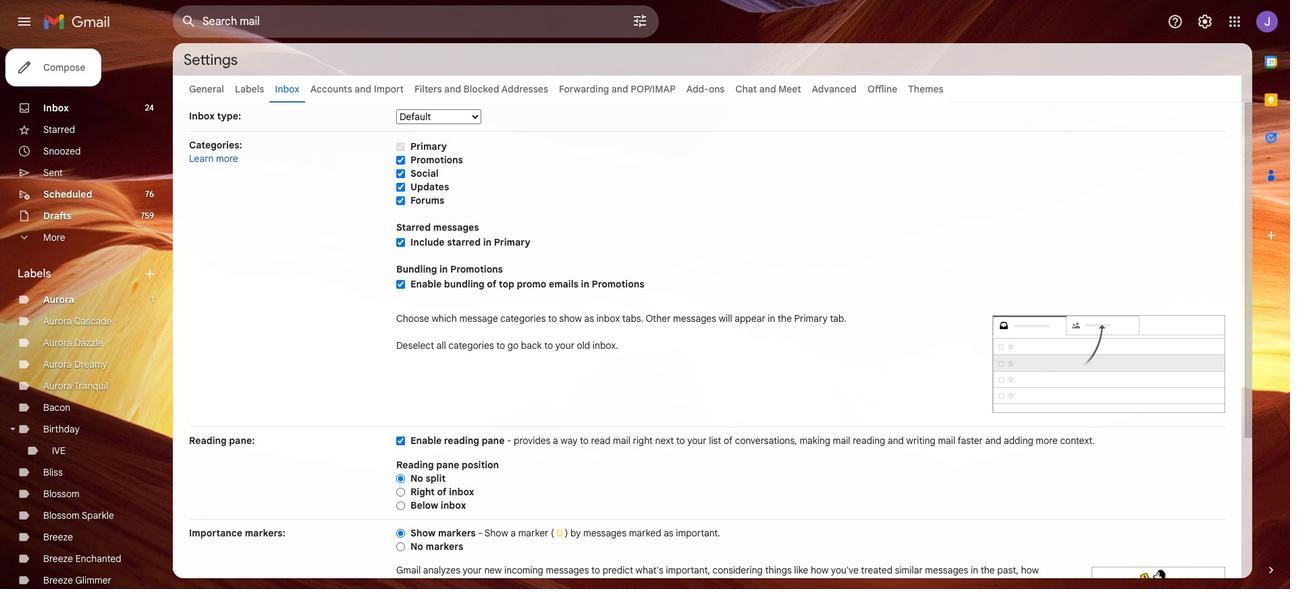 Task type: vqa. For each thing, say whether or not it's contained in the screenshot.
bottom Reading
yes



Task type: describe. For each thing, give the bounding box(es) containing it.
important,
[[666, 565, 711, 577]]

predict
[[603, 565, 634, 577]]

meet
[[779, 83, 802, 95]]

which
[[432, 313, 457, 325]]

gmail analyzes your new incoming messages to predict what's important, considering things like how you've treated similar messages in the past, how directly the message is addressed to you, and many other factors.
[[397, 565, 1040, 590]]

advanced
[[812, 83, 857, 95]]

forums
[[411, 195, 445, 207]]

starred messages
[[397, 222, 479, 234]]

to left you,
[[546, 578, 555, 590]]

messages right similar
[[926, 565, 969, 577]]

choose
[[397, 313, 430, 325]]

top
[[499, 278, 515, 290]]

aurora dreamy link
[[43, 359, 107, 371]]

is
[[489, 578, 496, 590]]

add-ons link
[[687, 83, 725, 95]]

and left pop/imap
[[612, 83, 629, 95]]

accounts
[[311, 83, 352, 95]]

1 horizontal spatial categories
[[501, 313, 546, 325]]

breeze glimmer
[[43, 575, 111, 587]]

starred link
[[43, 124, 75, 136]]

enable for enable reading pane - provides a way to read mail right next to your list of conversations, making mail reading and writing mail faster and adding more context.
[[411, 435, 442, 447]]

aurora for aurora dazzle
[[43, 337, 72, 349]]

general
[[189, 83, 224, 95]]

blossom sparkle link
[[43, 510, 114, 522]]

you,
[[557, 578, 575, 590]]

breeze enchanted link
[[43, 553, 121, 565]]

reading pane position
[[397, 459, 499, 472]]

messages right by
[[584, 528, 627, 540]]

2 vertical spatial the
[[431, 578, 445, 590]]

Forums checkbox
[[397, 196, 405, 206]]

advanced search options image
[[627, 7, 654, 34]]

show markers - show a marker (
[[411, 528, 557, 540]]

bacon link
[[43, 402, 70, 414]]

inbox inside labels navigation
[[43, 102, 69, 114]]

0 vertical spatial your
[[556, 340, 575, 352]]

way
[[561, 435, 578, 447]]

support image
[[1168, 14, 1184, 30]]

1 vertical spatial pane
[[437, 459, 460, 472]]

blocked
[[464, 83, 500, 95]]

blossom for blossom sparkle
[[43, 510, 80, 522]]

aurora tranquil
[[43, 380, 108, 392]]

offline link
[[868, 83, 898, 95]]

and left import
[[355, 83, 372, 95]]

and left writing
[[888, 435, 905, 447]]

you've
[[832, 565, 859, 577]]

similar
[[895, 565, 923, 577]]

1
[[151, 295, 154, 305]]

your inside 'gmail analyzes your new incoming messages to predict what's important, considering things like how you've treated similar messages in the past, how directly the message is addressed to you, and many other factors.'
[[463, 565, 482, 577]]

0 vertical spatial the
[[778, 313, 792, 325]]

in right the emails
[[581, 278, 590, 290]]

and inside 'gmail analyzes your new incoming messages to predict what's important, considering things like how you've treated similar messages in the past, how directly the message is addressed to you, and many other factors.'
[[577, 578, 594, 590]]

markers for show
[[438, 528, 476, 540]]

choose which message categories to show as inbox tabs. other messages will appear in the primary tab.
[[397, 313, 847, 325]]

scheduled
[[43, 188, 92, 201]]

messages up starred
[[433, 222, 479, 234]]

inbox type:
[[189, 110, 241, 122]]

making
[[800, 435, 831, 447]]

2 how from the left
[[1022, 565, 1040, 577]]

1 vertical spatial a
[[511, 528, 516, 540]]

1 reading from the left
[[444, 435, 479, 447]]

gmail
[[397, 565, 421, 577]]

drafts
[[43, 210, 72, 222]]

more
[[43, 232, 65, 244]]

2 vertical spatial promotions
[[592, 278, 645, 290]]

aurora for aurora cascade
[[43, 315, 72, 328]]

in inside 'gmail analyzes your new incoming messages to predict what's important, considering things like how you've treated similar messages in the past, how directly the message is addressed to you, and many other factors.'
[[971, 565, 979, 577]]

more button
[[0, 227, 162, 249]]

and right filters
[[445, 83, 461, 95]]

by
[[571, 528, 581, 540]]

bacon
[[43, 402, 70, 414]]

1 vertical spatial of
[[724, 435, 733, 447]]

1 horizontal spatial as
[[664, 528, 674, 540]]

no split
[[411, 473, 446, 485]]

tab.
[[830, 313, 847, 325]]

Promotions checkbox
[[397, 155, 405, 165]]

bliss
[[43, 467, 63, 479]]

compose button
[[5, 49, 102, 86]]

aurora tranquil link
[[43, 380, 108, 392]]

labels link
[[235, 83, 264, 95]]

like
[[795, 565, 809, 577]]

analyzes
[[423, 565, 461, 577]]

ive link
[[52, 445, 66, 457]]

Right of inbox radio
[[397, 488, 405, 498]]

aurora cascade link
[[43, 315, 112, 328]]

Below inbox radio
[[397, 501, 405, 511]]

other
[[646, 313, 671, 325]]

promo
[[517, 278, 547, 290]]

labels navigation
[[0, 43, 173, 590]]

(
[[551, 528, 555, 540]]

1 horizontal spatial more
[[1036, 435, 1058, 447]]

compose
[[43, 61, 85, 74]]

new
[[485, 565, 502, 577]]

blossom sparkle
[[43, 510, 114, 522]]

message inside 'gmail analyzes your new incoming messages to predict what's important, considering things like how you've treated similar messages in the past, how directly the message is addressed to you, and many other factors.'
[[448, 578, 486, 590]]

enable bundling of top promo emails in promotions
[[411, 278, 645, 290]]

categories: learn more
[[189, 139, 242, 165]]

below inbox
[[411, 500, 466, 512]]

0 vertical spatial a
[[553, 435, 559, 447]]

2 vertical spatial of
[[437, 486, 447, 499]]

go
[[508, 340, 519, 352]]

2 reading from the left
[[853, 435, 886, 447]]

0 vertical spatial primary
[[411, 141, 447, 153]]

show
[[560, 313, 582, 325]]

position
[[462, 459, 499, 472]]

0 vertical spatial inbox
[[597, 313, 620, 325]]

inbox.
[[593, 340, 619, 352]]

updates
[[411, 181, 449, 193]]

aurora cascade
[[43, 315, 112, 328]]

breeze enchanted
[[43, 553, 121, 565]]

1 vertical spatial inbox
[[449, 486, 475, 499]]

incoming
[[505, 565, 544, 577]]

and right 'faster'
[[986, 435, 1002, 447]]

deselect
[[397, 340, 434, 352]]

chat and meet link
[[736, 83, 802, 95]]

forwarding and pop/imap link
[[559, 83, 676, 95]]

breeze link
[[43, 532, 73, 544]]

2 horizontal spatial inbox
[[275, 83, 300, 95]]

to left show
[[549, 313, 557, 325]]

ive
[[52, 445, 66, 457]]

breeze for breeze glimmer
[[43, 575, 73, 587]]

breeze for breeze enchanted
[[43, 553, 73, 565]]

markers:
[[245, 528, 285, 540]]

1 horizontal spatial inbox
[[189, 110, 215, 122]]

in right starred
[[483, 236, 492, 249]]

2 horizontal spatial your
[[688, 435, 707, 447]]

Primary checkbox
[[397, 142, 405, 152]]

labels for labels link
[[235, 83, 264, 95]]

type:
[[217, 110, 241, 122]]

0 vertical spatial of
[[487, 278, 497, 290]]

2 mail from the left
[[833, 435, 851, 447]]



Task type: locate. For each thing, give the bounding box(es) containing it.
No markers radio
[[397, 542, 405, 552]]

the
[[778, 313, 792, 325], [981, 565, 996, 577], [431, 578, 445, 590]]

no up the right
[[411, 473, 424, 485]]

starred up include starred in primary option
[[397, 222, 431, 234]]

1 vertical spatial your
[[688, 435, 707, 447]]

2 horizontal spatial mail
[[939, 435, 956, 447]]

a
[[553, 435, 559, 447], [511, 528, 516, 540]]

aurora down aurora link
[[43, 315, 72, 328]]

mail left 'faster'
[[939, 435, 956, 447]]

forwarding
[[559, 83, 609, 95]]

1 horizontal spatial mail
[[833, 435, 851, 447]]

aurora up aurora dreamy
[[43, 337, 72, 349]]

reading left writing
[[853, 435, 886, 447]]

pop/imap
[[631, 83, 676, 95]]

aurora for aurora link
[[43, 294, 74, 306]]

None radio
[[397, 529, 405, 539]]

bundling
[[444, 278, 485, 290]]

1 no from the top
[[411, 473, 424, 485]]

3 aurora from the top
[[43, 337, 72, 349]]

No split radio
[[397, 474, 405, 484]]

0 vertical spatial labels
[[235, 83, 264, 95]]

1 vertical spatial breeze
[[43, 553, 73, 565]]

2 blossom from the top
[[43, 510, 80, 522]]

settings image
[[1198, 14, 1214, 30]]

24
[[145, 103, 154, 113]]

1 vertical spatial -
[[478, 528, 483, 540]]

4 aurora from the top
[[43, 359, 72, 371]]

inbox up starred link
[[43, 102, 69, 114]]

provides
[[514, 435, 551, 447]]

to
[[549, 313, 557, 325], [497, 340, 505, 352], [545, 340, 553, 352], [580, 435, 589, 447], [677, 435, 685, 447], [592, 565, 601, 577], [546, 578, 555, 590]]

all
[[437, 340, 446, 352]]

mail right 'read'
[[613, 435, 631, 447]]

starred for starred messages
[[397, 222, 431, 234]]

general link
[[189, 83, 224, 95]]

labels
[[235, 83, 264, 95], [18, 268, 51, 281]]

3 mail from the left
[[939, 435, 956, 447]]

blossom
[[43, 488, 80, 501], [43, 510, 80, 522]]

1 breeze from the top
[[43, 532, 73, 544]]

0 horizontal spatial mail
[[613, 435, 631, 447]]

inbox up below inbox
[[449, 486, 475, 499]]

0 vertical spatial message
[[460, 313, 498, 325]]

0 vertical spatial inbox link
[[275, 83, 300, 95]]

aurora dazzle link
[[43, 337, 103, 349]]

in right appear
[[768, 313, 776, 325]]

search mail image
[[177, 9, 201, 34]]

2 aurora from the top
[[43, 315, 72, 328]]

1 horizontal spatial reading
[[397, 459, 434, 472]]

0 vertical spatial categories
[[501, 313, 546, 325]]

0 horizontal spatial -
[[478, 528, 483, 540]]

promotions up choose which message categories to show as inbox tabs. other messages will appear in the primary tab.
[[592, 278, 645, 290]]

0 horizontal spatial starred
[[43, 124, 75, 136]]

themes link
[[909, 83, 944, 95]]

settings
[[184, 50, 238, 69]]

1 vertical spatial reading
[[397, 459, 434, 472]]

0 vertical spatial promotions
[[411, 154, 463, 166]]

to left go
[[497, 340, 505, 352]]

your left new
[[463, 565, 482, 577]]

accounts and import link
[[311, 83, 404, 95]]

3 breeze from the top
[[43, 575, 73, 587]]

1 mail from the left
[[613, 435, 631, 447]]

past,
[[998, 565, 1019, 577]]

to right next at the bottom of page
[[677, 435, 685, 447]]

1 vertical spatial no
[[411, 541, 424, 553]]

pane up position
[[482, 435, 505, 447]]

aurora for aurora tranquil
[[43, 380, 72, 392]]

more down the categories:
[[216, 153, 238, 165]]

the right appear
[[778, 313, 792, 325]]

no for no markers
[[411, 541, 424, 553]]

snoozed link
[[43, 145, 81, 157]]

aurora down aurora dazzle link
[[43, 359, 72, 371]]

of up below inbox
[[437, 486, 447, 499]]

2 vertical spatial inbox
[[441, 500, 466, 512]]

of
[[487, 278, 497, 290], [724, 435, 733, 447], [437, 486, 447, 499]]

breeze down "blossom sparkle" link
[[43, 532, 73, 544]]

1 horizontal spatial pane
[[482, 435, 505, 447]]

messages up you,
[[546, 565, 589, 577]]

2 vertical spatial primary
[[795, 313, 828, 325]]

more
[[216, 153, 238, 165], [1036, 435, 1058, 447]]

starred up snoozed
[[43, 124, 75, 136]]

labels up aurora link
[[18, 268, 51, 281]]

0 vertical spatial enable
[[411, 278, 442, 290]]

appear
[[735, 313, 766, 325]]

bundling in promotions
[[397, 263, 503, 276]]

2 enable from the top
[[411, 435, 442, 447]]

0 horizontal spatial labels
[[18, 268, 51, 281]]

include
[[411, 236, 445, 249]]

aurora
[[43, 294, 74, 306], [43, 315, 72, 328], [43, 337, 72, 349], [43, 359, 72, 371], [43, 380, 72, 392]]

emails
[[549, 278, 579, 290]]

reading left the pane:
[[189, 435, 227, 447]]

right
[[633, 435, 653, 447]]

2 vertical spatial your
[[463, 565, 482, 577]]

promotions up social
[[411, 154, 463, 166]]

to up the many
[[592, 565, 601, 577]]

pane:
[[229, 435, 255, 447]]

reading for reading pane position
[[397, 459, 434, 472]]

aurora for aurora dreamy
[[43, 359, 72, 371]]

0 horizontal spatial your
[[463, 565, 482, 577]]

0 horizontal spatial more
[[216, 153, 238, 165]]

considering
[[713, 565, 763, 577]]

0 vertical spatial pane
[[482, 435, 505, 447]]

)
[[565, 528, 568, 540]]

breeze down breeze link
[[43, 553, 73, 565]]

0 vertical spatial more
[[216, 153, 238, 165]]

ons
[[709, 83, 725, 95]]

important.
[[676, 528, 721, 540]]

breeze down breeze enchanted
[[43, 575, 73, 587]]

1 horizontal spatial the
[[778, 313, 792, 325]]

other
[[622, 578, 645, 590]]

0 horizontal spatial a
[[511, 528, 516, 540]]

0 horizontal spatial reading
[[444, 435, 479, 447]]

faster
[[958, 435, 983, 447]]

breeze
[[43, 532, 73, 544], [43, 553, 73, 565], [43, 575, 73, 587]]

include starred in primary
[[411, 236, 531, 249]]

bundling
[[397, 263, 437, 276]]

0 vertical spatial no
[[411, 473, 424, 485]]

markers for no
[[426, 541, 464, 553]]

1 horizontal spatial reading
[[853, 435, 886, 447]]

right of inbox
[[411, 486, 475, 499]]

labels inside navigation
[[18, 268, 51, 281]]

tranquil
[[74, 380, 108, 392]]

dazzle
[[74, 337, 103, 349]]

promotions up "bundling"
[[451, 263, 503, 276]]

1 vertical spatial inbox link
[[43, 102, 69, 114]]

reading
[[189, 435, 227, 447], [397, 459, 434, 472]]

accounts and import
[[311, 83, 404, 95]]

0 vertical spatial reading
[[189, 435, 227, 447]]

inbox down right of inbox
[[441, 500, 466, 512]]

the down analyzes
[[431, 578, 445, 590]]

more inside the categories: learn more
[[216, 153, 238, 165]]

reading pane:
[[189, 435, 255, 447]]

blossom down blossom link
[[43, 510, 80, 522]]

sent
[[43, 167, 63, 179]]

2 no from the top
[[411, 541, 424, 553]]

a left marker
[[511, 528, 516, 540]]

inbox link up starred link
[[43, 102, 69, 114]]

1 enable from the top
[[411, 278, 442, 290]]

categories up the 'back'
[[501, 313, 546, 325]]

5 aurora from the top
[[43, 380, 72, 392]]

inbox left tabs.
[[597, 313, 620, 325]]

inbox link right labels link
[[275, 83, 300, 95]]

1 aurora from the top
[[43, 294, 74, 306]]

message right which
[[460, 313, 498, 325]]

birthday link
[[43, 424, 80, 436]]

reading for reading pane:
[[189, 435, 227, 447]]

starred inside labels navigation
[[43, 124, 75, 136]]

0 horizontal spatial show
[[411, 528, 436, 540]]

your left old
[[556, 340, 575, 352]]

0 horizontal spatial primary
[[411, 141, 447, 153]]

link to an instructional video for priority inbox image
[[1092, 567, 1226, 590]]

chat
[[736, 83, 757, 95]]

social
[[411, 168, 439, 180]]

aurora up bacon
[[43, 380, 72, 392]]

message left is
[[448, 578, 486, 590]]

2 show from the left
[[485, 528, 508, 540]]

1 vertical spatial as
[[664, 528, 674, 540]]

0 horizontal spatial pane
[[437, 459, 460, 472]]

2 horizontal spatial the
[[981, 565, 996, 577]]

0 horizontal spatial the
[[431, 578, 445, 590]]

primary
[[411, 141, 447, 153], [494, 236, 531, 249], [795, 313, 828, 325]]

1 horizontal spatial show
[[485, 528, 508, 540]]

1 vertical spatial more
[[1036, 435, 1058, 447]]

Updates checkbox
[[397, 182, 405, 192]]

right
[[411, 486, 435, 499]]

gmail image
[[43, 8, 117, 35]]

inbox link
[[275, 83, 300, 95], [43, 102, 69, 114]]

0 horizontal spatial how
[[811, 565, 829, 577]]

as right marked
[[664, 528, 674, 540]]

more right adding
[[1036, 435, 1058, 447]]

and right the chat
[[760, 83, 777, 95]]

breeze glimmer link
[[43, 575, 111, 587]]

1 horizontal spatial your
[[556, 340, 575, 352]]

dreamy
[[74, 359, 107, 371]]

reading up no split
[[397, 459, 434, 472]]

1 vertical spatial the
[[981, 565, 996, 577]]

Include starred in Primary checkbox
[[397, 238, 405, 248]]

enable
[[411, 278, 442, 290], [411, 435, 442, 447]]

categories right all
[[449, 340, 494, 352]]

show up the "no markers"
[[411, 528, 436, 540]]

aurora up aurora cascade link
[[43, 294, 74, 306]]

0 horizontal spatial inbox
[[43, 102, 69, 114]]

reading up reading pane position
[[444, 435, 479, 447]]

below
[[411, 500, 439, 512]]

sent link
[[43, 167, 63, 179]]

1 show from the left
[[411, 528, 436, 540]]

0 vertical spatial markers
[[438, 528, 476, 540]]

1 vertical spatial starred
[[397, 222, 431, 234]]

the left past,
[[981, 565, 996, 577]]

0 horizontal spatial reading
[[189, 435, 227, 447]]

Search mail text field
[[203, 15, 594, 28]]

) by messages marked as important.
[[565, 528, 721, 540]]

glimmer
[[75, 575, 111, 587]]

1 horizontal spatial a
[[553, 435, 559, 447]]

Enable bundling of top promo emails in Promotions checkbox
[[397, 280, 405, 290]]

labels heading
[[18, 268, 143, 281]]

mail right the making
[[833, 435, 851, 447]]

labels up the type:
[[235, 83, 264, 95]]

0 horizontal spatial as
[[585, 313, 594, 325]]

to right the 'back'
[[545, 340, 553, 352]]

1 vertical spatial enable
[[411, 435, 442, 447]]

1 vertical spatial categories
[[449, 340, 494, 352]]

writing
[[907, 435, 936, 447]]

and right you,
[[577, 578, 594, 590]]

inbox right labels link
[[275, 83, 300, 95]]

2 horizontal spatial primary
[[795, 313, 828, 325]]

None checkbox
[[397, 436, 405, 446]]

2 breeze from the top
[[43, 553, 73, 565]]

drafts link
[[43, 210, 72, 222]]

1 blossom from the top
[[43, 488, 80, 501]]

breeze for breeze link
[[43, 532, 73, 544]]

markers up the "no markers"
[[438, 528, 476, 540]]

1 vertical spatial primary
[[494, 236, 531, 249]]

primary up social
[[411, 141, 447, 153]]

main menu image
[[16, 14, 32, 30]]

importance markers:
[[189, 528, 285, 540]]

in
[[483, 236, 492, 249], [440, 263, 448, 276], [581, 278, 590, 290], [768, 313, 776, 325], [971, 565, 979, 577]]

no for no split
[[411, 473, 424, 485]]

blossom for blossom link
[[43, 488, 80, 501]]

conversations,
[[735, 435, 798, 447]]

tab list
[[1253, 43, 1291, 541]]

no right the no markers option
[[411, 541, 424, 553]]

aurora dazzle
[[43, 337, 103, 349]]

1 horizontal spatial -
[[507, 435, 512, 447]]

many
[[596, 578, 619, 590]]

0 vertical spatial breeze
[[43, 532, 73, 544]]

1 vertical spatial message
[[448, 578, 486, 590]]

1 horizontal spatial primary
[[494, 236, 531, 249]]

as right show
[[585, 313, 594, 325]]

1 vertical spatial promotions
[[451, 263, 503, 276]]

to right way
[[580, 435, 589, 447]]

context.
[[1061, 435, 1096, 447]]

add-ons
[[687, 83, 725, 95]]

1 horizontal spatial starred
[[397, 222, 431, 234]]

advanced link
[[812, 83, 857, 95]]

starred for starred link
[[43, 124, 75, 136]]

0 vertical spatial blossom
[[43, 488, 80, 501]]

messages
[[433, 222, 479, 234], [674, 313, 717, 325], [584, 528, 627, 540], [546, 565, 589, 577], [926, 565, 969, 577]]

addresses
[[502, 83, 549, 95]]

snoozed
[[43, 145, 81, 157]]

pane up 'split'
[[437, 459, 460, 472]]

1 vertical spatial labels
[[18, 268, 51, 281]]

addressed
[[498, 578, 543, 590]]

0 horizontal spatial inbox link
[[43, 102, 69, 114]]

cascade
[[74, 315, 112, 328]]

how right past,
[[1022, 565, 1040, 577]]

inbox
[[275, 83, 300, 95], [43, 102, 69, 114], [189, 110, 215, 122]]

-
[[507, 435, 512, 447], [478, 528, 483, 540]]

marked
[[629, 528, 662, 540]]

2 horizontal spatial of
[[724, 435, 733, 447]]

enable up reading pane position
[[411, 435, 442, 447]]

blossom link
[[43, 488, 80, 501]]

show left marker
[[485, 528, 508, 540]]

messages left the will
[[674, 313, 717, 325]]

0 horizontal spatial of
[[437, 486, 447, 499]]

enchanted
[[75, 553, 121, 565]]

a left way
[[553, 435, 559, 447]]

enable for enable bundling of top promo emails in promotions
[[411, 278, 442, 290]]

1 horizontal spatial how
[[1022, 565, 1040, 577]]

your left list
[[688, 435, 707, 447]]

1 horizontal spatial labels
[[235, 83, 264, 95]]

inbox left the type:
[[189, 110, 215, 122]]

blossom down bliss link
[[43, 488, 80, 501]]

2 vertical spatial breeze
[[43, 575, 73, 587]]

None search field
[[173, 5, 659, 38]]

filters and blocked addresses link
[[415, 83, 549, 95]]

of right list
[[724, 435, 733, 447]]

markers up analyzes
[[426, 541, 464, 553]]

1 horizontal spatial inbox link
[[275, 83, 300, 95]]

inbox link inside labels navigation
[[43, 102, 69, 114]]

in up "bundling"
[[440, 263, 448, 276]]

primary left tab.
[[795, 313, 828, 325]]

in left past,
[[971, 565, 979, 577]]

1 how from the left
[[811, 565, 829, 577]]

how right like
[[811, 565, 829, 577]]

treated
[[862, 565, 893, 577]]

1 vertical spatial markers
[[426, 541, 464, 553]]

of left top
[[487, 278, 497, 290]]

0 vertical spatial starred
[[43, 124, 75, 136]]

Social checkbox
[[397, 169, 405, 179]]

1 vertical spatial blossom
[[43, 510, 80, 522]]

1 horizontal spatial of
[[487, 278, 497, 290]]

enable down bundling
[[411, 278, 442, 290]]

0 vertical spatial as
[[585, 313, 594, 325]]

0 horizontal spatial categories
[[449, 340, 494, 352]]

0 vertical spatial -
[[507, 435, 512, 447]]

primary up top
[[494, 236, 531, 249]]

labels for labels heading
[[18, 268, 51, 281]]



